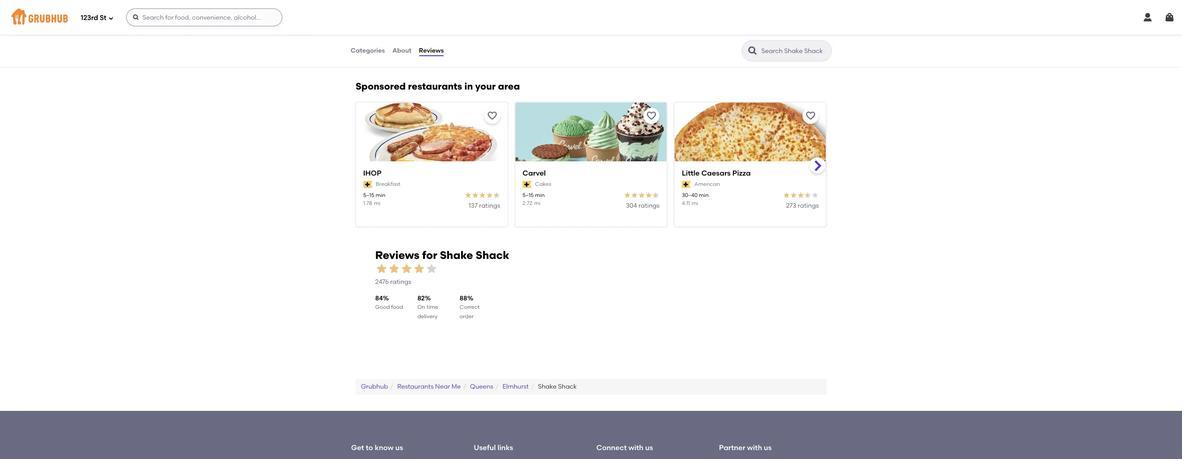 Task type: vqa. For each thing, say whether or not it's contained in the screenshot.
the rightmost earn
no



Task type: locate. For each thing, give the bounding box(es) containing it.
order
[[460, 313, 474, 320]]

with for partner
[[747, 444, 762, 452]]

ihop
[[363, 169, 382, 178]]

sponsored restaurants in your area
[[356, 81, 520, 92]]

0 horizontal spatial shake
[[440, 249, 473, 262]]

2 with from the left
[[747, 444, 762, 452]]

0 horizontal spatial save this restaurant button
[[484, 108, 500, 124]]

subscription pass image up 30–40
[[682, 181, 691, 188]]

3 min from the left
[[699, 192, 709, 199]]

useful
[[474, 444, 496, 452]]

min
[[376, 192, 385, 199], [535, 192, 545, 199], [699, 192, 709, 199]]

save this restaurant image
[[487, 111, 498, 121], [806, 111, 816, 121]]

mi right the 1.78
[[374, 200, 380, 206]]

mi right 4.11
[[692, 200, 698, 206]]

1 mi from the left
[[374, 200, 380, 206]]

1 with from the left
[[629, 444, 644, 452]]

min inside 5–15 min 1.78 mi
[[376, 192, 385, 199]]

area
[[498, 81, 520, 92]]

123rd
[[81, 14, 98, 22]]

reviews up 2476 ratings at the bottom left
[[375, 249, 420, 262]]

partner
[[719, 444, 746, 452]]

1 horizontal spatial subscription pass image
[[523, 181, 532, 188]]

3 us from the left
[[764, 444, 772, 452]]

time
[[427, 304, 438, 311]]

1 save this restaurant image from the left
[[487, 111, 498, 121]]

5–15 up 2.72
[[523, 192, 534, 199]]

little
[[682, 169, 700, 178]]

1 horizontal spatial shake
[[538, 383, 557, 391]]

1 horizontal spatial shack
[[558, 383, 577, 391]]

3 subscription pass image from the left
[[682, 181, 691, 188]]

reviews
[[419, 47, 444, 54], [375, 249, 420, 262]]

mi for little caesars pizza
[[692, 200, 698, 206]]

3 save this restaurant button from the left
[[803, 108, 819, 124]]

0 horizontal spatial 5–15
[[363, 192, 374, 199]]

good
[[375, 304, 390, 311]]

min inside the 5–15 min 2.72 mi
[[535, 192, 545, 199]]

0 vertical spatial shake
[[440, 249, 473, 262]]

carvel link
[[523, 169, 660, 179]]

273
[[786, 202, 797, 209]]

links
[[498, 444, 513, 452]]

2 5–15 from the left
[[523, 192, 534, 199]]

main navigation navigation
[[0, 0, 1182, 35]]

mi inside the 5–15 min 2.72 mi
[[534, 200, 541, 206]]

us right the 'partner'
[[764, 444, 772, 452]]

1 horizontal spatial us
[[645, 444, 653, 452]]

reviews button
[[419, 35, 444, 67]]

min down "breakfast"
[[376, 192, 385, 199]]

123rd st
[[81, 14, 106, 22]]

delivery
[[418, 313, 438, 320]]

subscription pass image down carvel at left
[[523, 181, 532, 188]]

1 horizontal spatial 5–15
[[523, 192, 534, 199]]

about button
[[392, 35, 412, 67]]

0 vertical spatial reviews
[[419, 47, 444, 54]]

with
[[629, 444, 644, 452], [747, 444, 762, 452]]

0 horizontal spatial subscription pass image
[[363, 181, 372, 188]]

star icon image
[[465, 192, 472, 199], [472, 192, 479, 199], [479, 192, 486, 199], [486, 192, 493, 199], [493, 192, 500, 199], [493, 192, 500, 199], [624, 192, 631, 199], [631, 192, 638, 199], [638, 192, 645, 199], [645, 192, 653, 199], [653, 192, 660, 199], [653, 192, 660, 199], [783, 192, 791, 199], [791, 192, 798, 199], [798, 192, 805, 199], [805, 192, 812, 199], [805, 192, 812, 199], [812, 192, 819, 199], [375, 263, 388, 275], [388, 263, 400, 275], [400, 263, 413, 275], [413, 263, 425, 275], [425, 263, 438, 275]]

min inside 30–40 min 4.11 mi
[[699, 192, 709, 199]]

little caesars pizza
[[682, 169, 751, 178]]

1 min from the left
[[376, 192, 385, 199]]

304
[[626, 202, 637, 209]]

2 save this restaurant image from the left
[[806, 111, 816, 121]]

reviews right 'about'
[[419, 47, 444, 54]]

2 horizontal spatial us
[[764, 444, 772, 452]]

categories
[[351, 47, 385, 54]]

subscription pass image for ihop
[[363, 181, 372, 188]]

0 horizontal spatial mi
[[374, 200, 380, 206]]

2 save this restaurant button from the left
[[644, 108, 660, 124]]

mi right 2.72
[[534, 200, 541, 206]]

correct
[[460, 304, 480, 311]]

1 5–15 from the left
[[363, 192, 374, 199]]

2 us from the left
[[645, 444, 653, 452]]

in
[[465, 81, 473, 92]]

2 horizontal spatial subscription pass image
[[682, 181, 691, 188]]

us right know
[[395, 444, 403, 452]]

restaurants
[[397, 383, 434, 391]]

ratings right 137
[[479, 202, 500, 209]]

min for carvel
[[535, 192, 545, 199]]

us
[[395, 444, 403, 452], [645, 444, 653, 452], [764, 444, 772, 452]]

0 horizontal spatial min
[[376, 192, 385, 199]]

2 min from the left
[[535, 192, 545, 199]]

svg image
[[1165, 12, 1175, 23], [108, 15, 114, 21]]

84
[[375, 295, 383, 302]]

restaurants
[[408, 81, 462, 92]]

little caesars pizza link
[[682, 169, 819, 179]]

elmhurst
[[503, 383, 529, 391]]

2 horizontal spatial min
[[699, 192, 709, 199]]

82 on time delivery
[[418, 295, 438, 320]]

0 horizontal spatial us
[[395, 444, 403, 452]]

shack
[[476, 249, 510, 262], [558, 383, 577, 391]]

5–15 inside 5–15 min 1.78 mi
[[363, 192, 374, 199]]

us for connect with us
[[645, 444, 653, 452]]

min down american
[[699, 192, 709, 199]]

84 good food
[[375, 295, 403, 311]]

save this restaurant image
[[646, 111, 657, 121]]

ratings right 2476 at the left of page
[[390, 279, 411, 286]]

us right connect
[[645, 444, 653, 452]]

5–15
[[363, 192, 374, 199], [523, 192, 534, 199]]

pizza
[[733, 169, 751, 178]]

sponsored
[[356, 81, 406, 92]]

reviews inside button
[[419, 47, 444, 54]]

search icon image
[[747, 45, 758, 56]]

1 horizontal spatial mi
[[534, 200, 541, 206]]

0 horizontal spatial with
[[629, 444, 644, 452]]

2 horizontal spatial mi
[[692, 200, 698, 206]]

1 horizontal spatial save this restaurant button
[[644, 108, 660, 124]]

reviews for shake shack
[[375, 249, 510, 262]]

ratings right the 304
[[639, 202, 660, 209]]

0 horizontal spatial save this restaurant image
[[487, 111, 498, 121]]

1 save this restaurant button from the left
[[484, 108, 500, 124]]

2 horizontal spatial save this restaurant button
[[803, 108, 819, 124]]

ratings right 273
[[798, 202, 819, 209]]

breakfast
[[376, 181, 401, 187]]

mi for ihop
[[374, 200, 380, 206]]

shake right elmhurst
[[538, 383, 557, 391]]

5–15 inside the 5–15 min 2.72 mi
[[523, 192, 534, 199]]

1 horizontal spatial svg image
[[1165, 12, 1175, 23]]

reviews for reviews for shake shack
[[375, 249, 420, 262]]

caesars
[[702, 169, 731, 178]]

ihop  logo image
[[356, 103, 507, 178]]

min down the cakes
[[535, 192, 545, 199]]

2 mi from the left
[[534, 200, 541, 206]]

little caesars pizza logo image
[[675, 103, 826, 178]]

1 horizontal spatial with
[[747, 444, 762, 452]]

ratings
[[479, 202, 500, 209], [639, 202, 660, 209], [798, 202, 819, 209], [390, 279, 411, 286]]

3 mi from the left
[[692, 200, 698, 206]]

save this restaurant button
[[484, 108, 500, 124], [644, 108, 660, 124], [803, 108, 819, 124]]

1 subscription pass image from the left
[[363, 181, 372, 188]]

mi inside 5–15 min 1.78 mi
[[374, 200, 380, 206]]

2 subscription pass image from the left
[[523, 181, 532, 188]]

1.78
[[363, 200, 372, 206]]

5–15 up the 1.78
[[363, 192, 374, 199]]

shake right for
[[440, 249, 473, 262]]

1 horizontal spatial save this restaurant image
[[806, 111, 816, 121]]

5–15 min 1.78 mi
[[363, 192, 385, 206]]

st
[[100, 14, 106, 22]]

with right connect
[[629, 444, 644, 452]]

for
[[422, 249, 437, 262]]

0 horizontal spatial shack
[[476, 249, 510, 262]]

save this restaurant button for little caesars pizza
[[803, 108, 819, 124]]

save this restaurant button for ihop
[[484, 108, 500, 124]]

subscription pass image
[[363, 181, 372, 188], [523, 181, 532, 188], [682, 181, 691, 188]]

near
[[435, 383, 450, 391]]

subscription pass image for little caesars pizza
[[682, 181, 691, 188]]

1 vertical spatial reviews
[[375, 249, 420, 262]]

with right the 'partner'
[[747, 444, 762, 452]]

88
[[460, 295, 467, 302]]

mi
[[374, 200, 380, 206], [534, 200, 541, 206], [692, 200, 698, 206]]

1 horizontal spatial min
[[535, 192, 545, 199]]

ratings for carvel
[[639, 202, 660, 209]]

svg image
[[1143, 12, 1153, 23], [132, 14, 139, 21]]

min for little caesars pizza
[[699, 192, 709, 199]]

shake
[[440, 249, 473, 262], [538, 383, 557, 391]]

5–15 for carvel
[[523, 192, 534, 199]]

mi inside 30–40 min 4.11 mi
[[692, 200, 698, 206]]

on
[[418, 304, 425, 311]]

cakes
[[535, 181, 551, 187]]

5–15 min 2.72 mi
[[523, 192, 545, 206]]

subscription pass image down the 'ihop'
[[363, 181, 372, 188]]



Task type: describe. For each thing, give the bounding box(es) containing it.
reviews for reviews
[[419, 47, 444, 54]]

partner with us
[[719, 444, 772, 452]]

grubhub link
[[361, 383, 388, 391]]

useful links
[[474, 444, 513, 452]]

know
[[375, 444, 394, 452]]

with for connect
[[629, 444, 644, 452]]

5–15 for ihop
[[363, 192, 374, 199]]

me
[[452, 383, 461, 391]]

30–40 min 4.11 mi
[[682, 192, 709, 206]]

us for partner with us
[[764, 444, 772, 452]]

queens
[[470, 383, 493, 391]]

0 horizontal spatial svg image
[[108, 15, 114, 21]]

0 vertical spatial shack
[[476, 249, 510, 262]]

get
[[351, 444, 364, 452]]

get to know us
[[351, 444, 403, 452]]

304 ratings
[[626, 202, 660, 209]]

restaurants near me link
[[397, 383, 461, 391]]

1 vertical spatial shack
[[558, 383, 577, 391]]

elmhurst link
[[503, 383, 529, 391]]

ihop link
[[363, 169, 500, 179]]

your
[[475, 81, 496, 92]]

american
[[695, 181, 720, 187]]

88 correct order
[[460, 295, 480, 320]]

connect
[[597, 444, 627, 452]]

137 ratings
[[469, 202, 500, 209]]

carvel
[[523, 169, 546, 178]]

shake shack
[[538, 383, 577, 391]]

save this restaurant image for little caesars pizza
[[806, 111, 816, 121]]

mi for carvel
[[534, 200, 541, 206]]

30–40
[[682, 192, 698, 199]]

food
[[391, 304, 403, 311]]

save this restaurant button for carvel
[[644, 108, 660, 124]]

subscription pass image for carvel
[[523, 181, 532, 188]]

about
[[393, 47, 411, 54]]

273 ratings
[[786, 202, 819, 209]]

1 horizontal spatial svg image
[[1143, 12, 1153, 23]]

0 horizontal spatial svg image
[[132, 14, 139, 21]]

queens link
[[470, 383, 493, 391]]

2476
[[375, 279, 389, 286]]

restaurants near me
[[397, 383, 461, 391]]

to
[[366, 444, 373, 452]]

grubhub
[[361, 383, 388, 391]]

connect with us
[[597, 444, 653, 452]]

carvel logo image
[[516, 103, 667, 178]]

save this restaurant image for ihop
[[487, 111, 498, 121]]

ratings for little caesars pizza
[[798, 202, 819, 209]]

Search Shake Shack search field
[[761, 47, 829, 55]]

Search for food, convenience, alcohol... search field
[[126, 8, 282, 26]]

min for ihop
[[376, 192, 385, 199]]

1 vertical spatial shake
[[538, 383, 557, 391]]

137
[[469, 202, 478, 209]]

categories button
[[350, 35, 385, 67]]

82
[[418, 295, 425, 302]]

2.72
[[523, 200, 533, 206]]

ratings for ihop
[[479, 202, 500, 209]]

2476 ratings
[[375, 279, 411, 286]]

4.11
[[682, 200, 690, 206]]

1 us from the left
[[395, 444, 403, 452]]

shake shack link
[[538, 383, 577, 391]]



